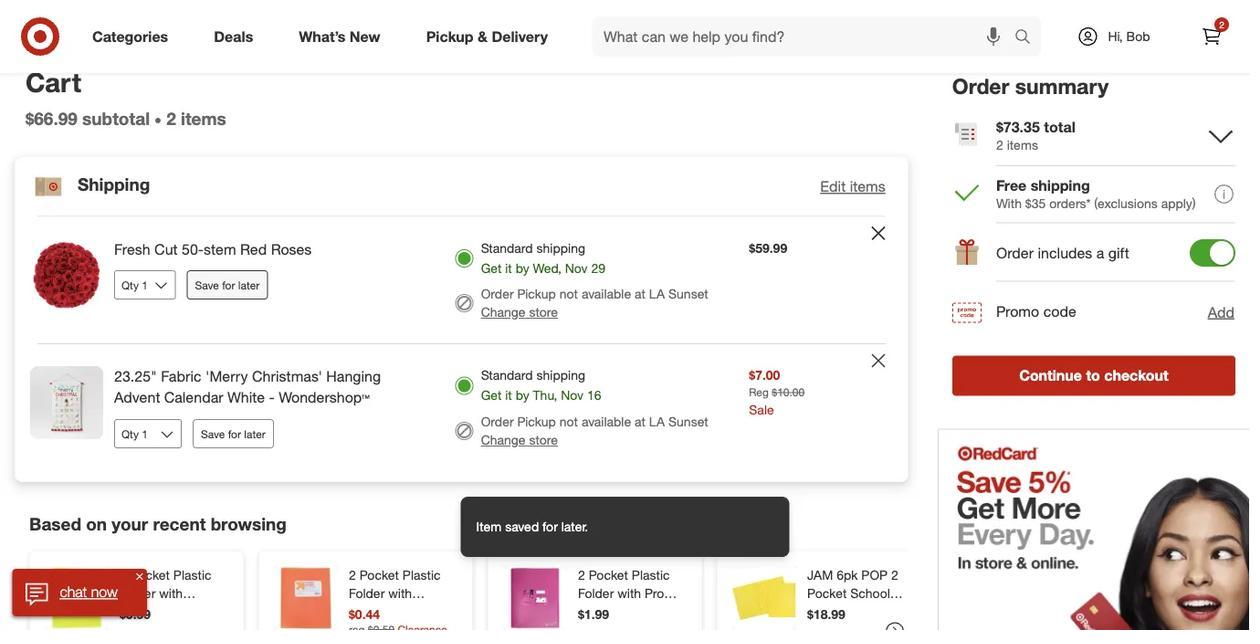 Task type: vqa. For each thing, say whether or not it's contained in the screenshot.
rightmost the on
no



Task type: locate. For each thing, give the bounding box(es) containing it.
deals
[[214, 27, 253, 45]]

bob
[[1127, 28, 1151, 44]]

2 for 2 pocket plastic folder with prong fasteners - yoobi™
[[578, 567, 586, 583]]

2 link
[[1192, 16, 1233, 57]]

plastic up yellow
[[173, 567, 212, 583]]

prongs
[[120, 604, 160, 620], [349, 604, 389, 620]]

subtotal
[[82, 108, 150, 129]]

0 vertical spatial standard
[[481, 240, 533, 256]]

2 horizontal spatial with
[[618, 586, 642, 602]]

folder up fasteners
[[578, 586, 614, 602]]

2 store from the top
[[529, 432, 558, 448]]

for down "stem"
[[222, 278, 235, 292]]

includes
[[1038, 244, 1093, 262]]

items right edit
[[850, 178, 886, 196]]

it
[[506, 260, 512, 276], [506, 388, 512, 404]]

1 not from the top
[[560, 286, 578, 302]]

change store button down 'wed,'
[[481, 304, 558, 322]]

available down 29
[[582, 286, 631, 302]]

item
[[477, 519, 502, 535]]

- for 2 pocket plastic folder with prongs orange - up & up™
[[439, 604, 444, 620]]

not down 'wed,'
[[560, 286, 578, 302]]

2 horizontal spatial items
[[1007, 137, 1039, 153]]

save for later button
[[187, 271, 268, 300], [193, 419, 274, 449]]

2 pocket plastic folder with prong fasteners - yoobi™
[[578, 567, 679, 630]]

1 vertical spatial la
[[650, 414, 665, 430]]

2 inside 2 pocket plastic folder with prong fasteners - yoobi™
[[578, 567, 586, 583]]

up inside the 2 pocket plastic folder with prongs yellow - up & up™
[[120, 622, 134, 630]]

1 vertical spatial save for later
[[201, 427, 266, 441]]

pickup
[[426, 27, 474, 45], [518, 286, 556, 302], [518, 414, 556, 430]]

2 up $0.44 at bottom left
[[349, 567, 356, 583]]

shipping for fresh cut 50-stem red roses
[[537, 240, 586, 256]]

1 folder from the left
[[120, 586, 156, 602]]

2 pocket plastic folder with prongs yellow - up & up™ image
[[45, 567, 109, 630], [45, 567, 109, 630]]

folder inside 2 pocket plastic folder with prongs orange - up & up™
[[349, 586, 385, 602]]

folder for orange
[[349, 586, 385, 602]]

2 by from the top
[[516, 388, 530, 404]]

available down the 16
[[582, 414, 631, 430]]

1 vertical spatial later
[[244, 427, 266, 441]]

later down white
[[244, 427, 266, 441]]

plastic up prong
[[632, 567, 670, 583]]

store down 'wed,'
[[529, 304, 558, 320]]

jam
[[808, 567, 834, 583]]

by inside standard shipping get it by wed, nov 29
[[516, 260, 530, 276]]

0 vertical spatial pickup
[[426, 27, 474, 45]]

folder for yellow
[[120, 586, 156, 602]]

- inside the 2 pocket plastic folder with prongs yellow - up & up™
[[203, 604, 208, 620]]

cart item ready to fulfill group
[[16, 217, 908, 344], [16, 345, 908, 481]]

presentation
[[808, 604, 880, 620]]

2 up $1.99
[[578, 567, 586, 583]]

up™ inside the 2 pocket plastic folder with prongs yellow - up & up™
[[150, 622, 171, 630]]

jam 6pk pop 2 pocket school presentation plastic folders with prong fasteners yellow image
[[733, 567, 797, 630], [733, 567, 797, 630]]

chat now dialog
[[13, 569, 147, 617]]

1 horizontal spatial folder
[[349, 586, 385, 602]]

save for later button down "stem"
[[187, 271, 268, 300]]

hanging
[[326, 368, 381, 386]]

shipping up 'wed,'
[[537, 240, 586, 256]]

$7.00
[[750, 368, 781, 384]]

plastic inside 2 pocket plastic folder with prongs orange - up & up™
[[403, 567, 441, 583]]

- right white
[[269, 389, 275, 407]]

2 it from the top
[[506, 388, 512, 404]]

save for later for the top save for later button
[[195, 278, 260, 292]]

0 horizontal spatial up
[[120, 622, 134, 630]]

nov left 29
[[565, 260, 588, 276]]

2 pocket plastic folder with prongs yellow - up & up™
[[120, 567, 212, 630]]

- inside 23.25" fabric 'merry christmas' hanging advent calendar white - wondershop™
[[269, 389, 275, 407]]

2 inside $73.35 total 2 items
[[997, 137, 1004, 153]]

folder up $0.44 at bottom left
[[349, 586, 385, 602]]

1 vertical spatial standard
[[481, 368, 533, 384]]

1 standard from the top
[[481, 240, 533, 256]]

pocket inside 2 pocket plastic folder with prongs orange - up & up™
[[360, 567, 399, 583]]

save down fresh cut 50-stem red roses
[[195, 278, 219, 292]]

1 up from the left
[[120, 622, 134, 630]]

$73.35
[[997, 118, 1040, 135]]

2 order pickup not available at la sunset change store from the top
[[481, 414, 709, 448]]

- right the orange
[[439, 604, 444, 620]]

by inside standard shipping get it by thu, nov 16
[[516, 388, 530, 404]]

items down deals
[[181, 108, 226, 129]]

pocket inside the 2 pocket plastic folder with prongs yellow - up & up™
[[130, 567, 170, 583]]

✕
[[136, 571, 143, 582]]

None radio
[[456, 249, 474, 268]]

shipping inside standard shipping get it by wed, nov 29
[[537, 240, 586, 256]]

folder inside the 2 pocket plastic folder with prongs yellow - up & up™
[[120, 586, 156, 602]]

wed,
[[533, 260, 562, 276]]

by left 'wed,'
[[516, 260, 530, 276]]

0 vertical spatial it
[[506, 260, 512, 276]]

2 cart item ready to fulfill group from the top
[[16, 345, 908, 481]]

save for later button down white
[[193, 419, 274, 449]]

save for later
[[195, 278, 260, 292], [201, 427, 266, 441]]

pocket up $0.99
[[130, 567, 170, 583]]

2 vertical spatial pickup
[[518, 414, 556, 430]]

get for 23.25" fabric 'merry christmas' hanging advent calendar white - wondershop™
[[481, 388, 502, 404]]

change store button down thu,
[[481, 431, 558, 450]]

cart
[[26, 66, 81, 98]]

1 vertical spatial not
[[560, 414, 578, 430]]

shipping up orders*
[[1031, 176, 1091, 194]]

pickup down 'wed,'
[[518, 286, 556, 302]]

- inside 2 pocket plastic folder with prong fasteners - yoobi™
[[638, 604, 643, 620]]

cart item ready to fulfill group containing 23.25" fabric 'merry christmas' hanging advent calendar white - wondershop™
[[16, 345, 908, 481]]

1 vertical spatial sunset
[[669, 414, 709, 430]]

0 vertical spatial nov
[[565, 260, 588, 276]]

shipping inside standard shipping get it by thu, nov 16
[[537, 368, 586, 384]]

items for 2 items
[[181, 108, 226, 129]]

1 horizontal spatial with
[[389, 586, 412, 602]]

later down the red
[[238, 278, 260, 292]]

2 vertical spatial shipping
[[537, 368, 586, 384]]

pocket down jam
[[808, 586, 847, 602]]

nov inside standard shipping get it by thu, nov 16
[[561, 388, 584, 404]]

2 sunset from the top
[[669, 414, 709, 430]]

2 la from the top
[[650, 414, 665, 430]]

1 at from the top
[[635, 286, 646, 302]]

by for fresh cut 50-stem red roses
[[516, 260, 530, 276]]

0 vertical spatial by
[[516, 260, 530, 276]]

save for the top save for later button
[[195, 278, 219, 292]]

plastic inside the 2 pocket plastic folder with prongs yellow - up & up™
[[173, 567, 212, 583]]

prongs inside 2 pocket plastic folder with prongs orange - up & up™
[[349, 604, 389, 620]]

by left thu,
[[516, 388, 530, 404]]

it for 23.25" fabric 'merry christmas' hanging advent calendar white - wondershop™
[[506, 388, 512, 404]]

it left 'wed,'
[[506, 260, 512, 276]]

✕ button
[[133, 569, 147, 584]]

save down calendar
[[201, 427, 225, 441]]

with inside 2 pocket plastic folder with prongs orange - up & up™
[[389, 586, 412, 602]]

continue to checkout button
[[953, 356, 1236, 396]]

0 vertical spatial at
[[635, 286, 646, 302]]

& inside the 2 pocket plastic folder with prongs yellow - up & up™
[[138, 622, 146, 630]]

1 prongs from the left
[[120, 604, 160, 620]]

la
[[650, 286, 665, 302], [650, 414, 665, 430]]

up™ down yellow
[[150, 622, 171, 630]]

1 vertical spatial change store button
[[481, 431, 558, 450]]

$18.99
[[808, 607, 846, 623]]

2 not from the top
[[560, 414, 578, 430]]

up for 2 pocket plastic folder with prongs yellow - up & up™
[[120, 622, 134, 630]]

it inside standard shipping get it by wed, nov 29
[[506, 260, 512, 276]]

2 standard from the top
[[481, 368, 533, 384]]

$1.99
[[578, 607, 610, 623]]

2 at from the top
[[635, 414, 646, 430]]

prongs inside the 2 pocket plastic folder with prongs yellow - up & up™
[[120, 604, 160, 620]]

1 vertical spatial get
[[481, 388, 502, 404]]

it inside standard shipping get it by thu, nov 16
[[506, 388, 512, 404]]

pocket for 2 pocket plastic folder with prongs orange - up & up™
[[360, 567, 399, 583]]

recent
[[153, 513, 206, 534]]

save for bottommost save for later button
[[201, 427, 225, 441]]

0 vertical spatial available
[[582, 286, 631, 302]]

0 vertical spatial save
[[195, 278, 219, 292]]

plastic for 2 pocket plastic folder with prong fasteners - yoobi™
[[632, 567, 670, 583]]

2 inside 2 pocket plastic folder with prongs orange - up & up™
[[349, 567, 356, 583]]

at
[[635, 286, 646, 302], [635, 414, 646, 430]]

with inside the 2 pocket plastic folder with prongs yellow - up & up™
[[159, 586, 183, 602]]

2 for 2 items
[[167, 108, 176, 129]]

1 vertical spatial available
[[582, 414, 631, 430]]

1 store from the top
[[529, 304, 558, 320]]

0 vertical spatial cart item ready to fulfill group
[[16, 217, 908, 344]]

items inside $73.35 total 2 items
[[1007, 137, 1039, 153]]

2
[[1220, 19, 1225, 30], [167, 108, 176, 129], [997, 137, 1004, 153], [120, 567, 127, 583], [349, 567, 356, 583], [578, 567, 586, 583], [892, 567, 899, 583]]

with up fasteners
[[618, 586, 642, 602]]

change right not available option on the left top
[[481, 304, 526, 320]]

thu,
[[533, 388, 558, 404]]

browsing
[[211, 513, 287, 534]]

- right yellow
[[203, 604, 208, 620]]

0 vertical spatial not
[[560, 286, 578, 302]]

save for later down "stem"
[[195, 278, 260, 292]]

pocket
[[130, 567, 170, 583], [360, 567, 399, 583], [589, 567, 629, 583], [808, 586, 847, 602]]

it left thu,
[[506, 388, 512, 404]]

3 with from the left
[[618, 586, 642, 602]]

fresh cut 50-stem red roses link
[[114, 239, 426, 260]]

order pickup not available at la sunset change store down the 16
[[481, 414, 709, 448]]

1 vertical spatial order pickup not available at la sunset change store
[[481, 414, 709, 448]]

save for later for bottommost save for later button
[[201, 427, 266, 441]]

sale
[[750, 401, 775, 417]]

for
[[222, 278, 235, 292], [228, 427, 241, 441], [543, 519, 558, 535]]

items for edit items
[[850, 178, 886, 196]]

search button
[[1007, 16, 1051, 60]]

2 pocket plastic folder with prongs orange - up & up™
[[349, 567, 444, 630]]

- right fasteners
[[638, 604, 643, 620]]

2 prongs from the left
[[349, 604, 389, 620]]

1 vertical spatial cart item ready to fulfill group
[[16, 345, 908, 481]]

1 cart item ready to fulfill group from the top
[[16, 217, 908, 344]]

0 vertical spatial sunset
[[669, 286, 709, 302]]

prongs down ✕ button
[[120, 604, 160, 620]]

-
[[269, 389, 275, 407], [203, 604, 208, 620], [439, 604, 444, 620], [638, 604, 643, 620]]

0 horizontal spatial folder
[[120, 586, 156, 602]]

2 pocket plastic folder with prong fasteners - yoobi™ image
[[503, 567, 567, 630], [503, 567, 567, 630]]

items down $73.35
[[1007, 137, 1039, 153]]

fresh
[[114, 240, 150, 258]]

shipping up thu,
[[537, 368, 586, 384]]

1 vertical spatial change
[[481, 432, 526, 448]]

with inside 2 pocket plastic folder with prong fasteners - yoobi™
[[618, 586, 642, 602]]

2 pocket plastic folder with prongs orange - up & up™ link
[[349, 567, 454, 630]]

with up yellow
[[159, 586, 183, 602]]

up™ down the orange
[[379, 622, 400, 630]]

2 left ✕
[[120, 567, 127, 583]]

2 change store button from the top
[[481, 431, 558, 450]]

2 horizontal spatial folder
[[578, 586, 614, 602]]

1 change store button from the top
[[481, 304, 558, 322]]

total
[[1044, 118, 1076, 135]]

2 vertical spatial items
[[850, 178, 886, 196]]

up™ inside 2 pocket plastic folder with prongs orange - up & up™
[[379, 622, 400, 630]]

0 vertical spatial for
[[222, 278, 235, 292]]

2 for 2
[[1220, 19, 1225, 30]]

by for 23.25" fabric 'merry christmas' hanging advent calendar white - wondershop™
[[516, 388, 530, 404]]

2 down $73.35
[[997, 137, 1004, 153]]

nov inside standard shipping get it by wed, nov 29
[[565, 260, 588, 276]]

yoobi™
[[578, 622, 617, 630]]

not for fresh cut 50-stem red roses
[[560, 286, 578, 302]]

folder
[[120, 586, 156, 602], [349, 586, 385, 602], [578, 586, 614, 602]]

for left the later.
[[543, 519, 558, 535]]

& for 2 pocket plastic folder with prongs orange - up & up™
[[367, 622, 375, 630]]

order
[[953, 73, 1010, 99], [997, 244, 1034, 262], [481, 286, 514, 302], [481, 414, 514, 430]]

1 horizontal spatial prongs
[[349, 604, 389, 620]]

3 folder from the left
[[578, 586, 614, 602]]

2 change from the top
[[481, 432, 526, 448]]

available for 23.25" fabric 'merry christmas' hanging advent calendar white - wondershop™
[[582, 414, 631, 430]]

- inside 2 pocket plastic folder with prongs orange - up & up™
[[439, 604, 444, 620]]

23.25" fabric 'merry christmas' hanging advent calendar white - wondershop™
[[114, 368, 381, 407]]

pickup down thu,
[[518, 414, 556, 430]]

1 available from the top
[[582, 286, 631, 302]]

- for 2 pocket plastic folder with prongs yellow - up & up™
[[203, 604, 208, 620]]

pocket up $0.44 at bottom left
[[360, 567, 399, 583]]

1 vertical spatial shipping
[[537, 240, 586, 256]]

pocket inside 2 pocket plastic folder with prong fasteners - yoobi™
[[589, 567, 629, 583]]

up inside 2 pocket plastic folder with prongs orange - up & up™
[[349, 622, 364, 630]]

2 right "subtotal" on the top left of the page
[[167, 108, 176, 129]]

get inside standard shipping get it by wed, nov 29
[[481, 260, 502, 276]]

change
[[481, 304, 526, 320], [481, 432, 526, 448]]

get inside standard shipping get it by thu, nov 16
[[481, 388, 502, 404]]

1 horizontal spatial &
[[367, 622, 375, 630]]

1 sunset from the top
[[669, 286, 709, 302]]

1 vertical spatial nov
[[561, 388, 584, 404]]

standard inside standard shipping get it by thu, nov 16
[[481, 368, 533, 384]]

2 get from the top
[[481, 388, 502, 404]]

get left thu,
[[481, 388, 502, 404]]

standard up 'wed,'
[[481, 240, 533, 256]]

2 with from the left
[[389, 586, 412, 602]]

1 vertical spatial save for later button
[[193, 419, 274, 449]]

2 folder from the left
[[349, 586, 385, 602]]

2 available from the top
[[582, 414, 631, 430]]

$73.35 total 2 items
[[997, 118, 1076, 153]]

2 right bob
[[1220, 19, 1225, 30]]

plastic
[[173, 567, 212, 583], [403, 567, 441, 583], [632, 567, 670, 583], [808, 622, 846, 630]]

folder down ✕ button
[[120, 586, 156, 602]]

shipping for 23.25" fabric 'merry christmas' hanging advent calendar white - wondershop™
[[537, 368, 586, 384]]

pocket up fasteners
[[589, 567, 629, 583]]

0 vertical spatial later
[[238, 278, 260, 292]]

folder inside 2 pocket plastic folder with prong fasteners - yoobi™
[[578, 586, 614, 602]]

wondershop™
[[279, 389, 370, 407]]

1 horizontal spatial up™
[[379, 622, 400, 630]]

prongs left the orange
[[349, 604, 389, 620]]

pickup & delivery link
[[411, 16, 571, 57]]

get left 'wed,'
[[481, 260, 502, 276]]

save for later down white
[[201, 427, 266, 441]]

1 horizontal spatial items
[[850, 178, 886, 196]]

for down white
[[228, 427, 241, 441]]

1 horizontal spatial up
[[349, 622, 364, 630]]

1 order pickup not available at la sunset change store from the top
[[481, 286, 709, 320]]

plastic inside "jam 6pk pop 2 pocket school presentation plastic fold"
[[808, 622, 846, 630]]

plastic inside 2 pocket plastic folder with prong fasteners - yoobi™
[[632, 567, 670, 583]]

not available radio
[[456, 422, 474, 440]]

0 vertical spatial get
[[481, 260, 502, 276]]

None radio
[[456, 377, 474, 395]]

2 pocket plastic folder with prongs orange - up & up™ image
[[274, 567, 338, 630], [274, 567, 338, 630]]

0 vertical spatial change store button
[[481, 304, 558, 322]]

0 horizontal spatial &
[[138, 622, 146, 630]]

not down standard shipping get it by thu, nov 16
[[560, 414, 578, 430]]

items inside dropdown button
[[850, 178, 886, 196]]

shipping
[[78, 174, 150, 195]]

1 vertical spatial by
[[516, 388, 530, 404]]

plastic down presentation
[[808, 622, 846, 630]]

nov for fresh cut 50-stem red roses
[[565, 260, 588, 276]]

2 up™ from the left
[[379, 622, 400, 630]]

fasteners
[[578, 604, 635, 620]]

plastic for 2 pocket plastic folder with prongs orange - up & up™
[[403, 567, 441, 583]]

plastic up the orange
[[403, 567, 441, 583]]

code
[[1044, 303, 1077, 321]]

change right not available radio
[[481, 432, 526, 448]]

0 vertical spatial change
[[481, 304, 526, 320]]

pickup for 23.25" fabric 'merry christmas' hanging advent calendar white - wondershop™
[[518, 414, 556, 430]]

0 vertical spatial la
[[650, 286, 665, 302]]

1 by from the top
[[516, 260, 530, 276]]

0 vertical spatial shipping
[[1031, 176, 1091, 194]]

order pickup not available at la sunset change store
[[481, 286, 709, 320], [481, 414, 709, 448]]

up
[[120, 622, 134, 630], [349, 622, 364, 630]]

0 horizontal spatial with
[[159, 586, 183, 602]]

0 vertical spatial store
[[529, 304, 558, 320]]

standard up thu,
[[481, 368, 533, 384]]

2 inside the 2 pocket plastic folder with prongs yellow - up & up™
[[120, 567, 127, 583]]

jam 6pk pop 2 pocket school presentation plastic fold link
[[808, 567, 913, 630]]

store down thu,
[[529, 432, 558, 448]]

order pickup not available at la sunset change store down 29
[[481, 286, 709, 320]]

continue
[[1020, 367, 1083, 385]]

not
[[560, 286, 578, 302], [560, 414, 578, 430]]

store
[[529, 304, 558, 320], [529, 432, 558, 448]]

2 up from the left
[[349, 622, 364, 630]]

sunset
[[669, 286, 709, 302], [669, 414, 709, 430]]

order summary
[[953, 73, 1109, 99]]

1 change from the top
[[481, 304, 526, 320]]

with for fasteners
[[618, 586, 642, 602]]

0 horizontal spatial prongs
[[120, 604, 160, 620]]

1 it from the top
[[506, 260, 512, 276]]

standard inside standard shipping get it by wed, nov 29
[[481, 240, 533, 256]]

1 vertical spatial save
[[201, 427, 225, 441]]

2 right pop
[[892, 567, 899, 583]]

2 inside "jam 6pk pop 2 pocket school presentation plastic fold"
[[892, 567, 899, 583]]

for for the top save for later button
[[222, 278, 235, 292]]

nov left the 16
[[561, 388, 584, 404]]

0 vertical spatial items
[[181, 108, 226, 129]]

with up the orange
[[389, 586, 412, 602]]

1 vertical spatial it
[[506, 388, 512, 404]]

1 up™ from the left
[[150, 622, 171, 630]]

0 vertical spatial order pickup not available at la sunset change store
[[481, 286, 709, 320]]

23.25&#34; fabric &#39;merry christmas&#39; hanging advent calendar white - wondershop&#8482; image
[[30, 367, 103, 440]]

1 vertical spatial for
[[228, 427, 241, 441]]

1 vertical spatial store
[[529, 432, 558, 448]]

1 get from the top
[[481, 260, 502, 276]]

1 la from the top
[[650, 286, 665, 302]]

& inside 2 pocket plastic folder with prongs orange - up & up™
[[367, 622, 375, 630]]

0 horizontal spatial up™
[[150, 622, 171, 630]]

1 vertical spatial items
[[1007, 137, 1039, 153]]

1 vertical spatial at
[[635, 414, 646, 430]]

shipping
[[1031, 176, 1091, 194], [537, 240, 586, 256], [537, 368, 586, 384]]

2 items
[[167, 108, 226, 129]]

1 with from the left
[[159, 586, 183, 602]]

item saved for later.
[[477, 519, 589, 535]]

1 vertical spatial pickup
[[518, 286, 556, 302]]

pickup left delivery at the top
[[426, 27, 474, 45]]

0 vertical spatial save for later
[[195, 278, 260, 292]]

categories
[[92, 27, 168, 45]]

0 horizontal spatial items
[[181, 108, 226, 129]]



Task type: describe. For each thing, give the bounding box(es) containing it.
pocket for 2 pocket plastic folder with prongs yellow - up & up™
[[130, 567, 170, 583]]

order up $73.35
[[953, 73, 1010, 99]]

pickup & delivery
[[426, 27, 548, 45]]

fresh cut 50-stem red roses
[[114, 240, 312, 258]]

edit items
[[821, 178, 886, 196]]

sunset for 23.25" fabric 'merry christmas' hanging advent calendar white - wondershop™
[[669, 414, 709, 430]]

nov for 23.25" fabric 'merry christmas' hanging advent calendar white - wondershop™
[[561, 388, 584, 404]]

target redcard save 5% get more every day. in store & online. apply now for a credit or debit redcard. *some restrictions apply. image
[[938, 429, 1251, 630]]

standard shipping get it by thu, nov 16
[[481, 368, 602, 404]]

jam 6pk pop 2 pocket school presentation plastic fold
[[808, 567, 903, 630]]

stem
[[204, 240, 236, 258]]

order pickup not available at la sunset change store for fresh cut 50-stem red roses
[[481, 286, 709, 320]]

delivery
[[492, 27, 548, 45]]

hi, bob
[[1109, 28, 1151, 44]]

folder for fasteners
[[578, 586, 614, 602]]

shipping inside free shipping with $35 orders* (exclusions apply)
[[1031, 176, 1091, 194]]

school
[[851, 586, 891, 602]]

cart item ready to fulfill group containing fresh cut 50-stem red roses
[[16, 217, 908, 344]]

to
[[1087, 367, 1101, 385]]

order includes a gift
[[997, 244, 1130, 262]]

chat now
[[60, 584, 118, 601]]

la for fresh cut 50-stem red roses
[[650, 286, 665, 302]]

standard for 23.25" fabric 'merry christmas' hanging advent calendar white - wondershop™
[[481, 368, 533, 384]]

store for 23.25" fabric 'merry christmas' hanging advent calendar white - wondershop™
[[529, 432, 558, 448]]

not available radio
[[456, 294, 474, 313]]

50-
[[182, 240, 204, 258]]

continue to checkout
[[1020, 367, 1169, 385]]

apply)
[[1162, 195, 1196, 211]]

available for fresh cut 50-stem red roses
[[582, 286, 631, 302]]

$10.00
[[772, 386, 805, 400]]

23.25" fabric 'merry christmas' hanging advent calendar white - wondershop™ link
[[114, 367, 426, 408]]

up™ for orange
[[379, 622, 400, 630]]

gift
[[1109, 244, 1130, 262]]

cut
[[155, 240, 178, 258]]

$0.99
[[120, 607, 151, 623]]

order left includes
[[997, 244, 1034, 262]]

& for 2 pocket plastic folder with prongs yellow - up & up™
[[138, 622, 146, 630]]

free shipping with $35 orders* (exclusions apply)
[[997, 176, 1196, 211]]

chat now button
[[13, 569, 147, 617]]

pocket for 2 pocket plastic folder with prong fasteners - yoobi™
[[589, 567, 629, 583]]

order pickup not available at la sunset change store for 23.25" fabric 'merry christmas' hanging advent calendar white - wondershop™
[[481, 414, 709, 448]]

change for 23.25" fabric 'merry christmas' hanging advent calendar white - wondershop™
[[481, 432, 526, 448]]

standard shipping get it by wed, nov 29
[[481, 240, 606, 276]]

summary
[[1016, 73, 1109, 99]]

What can we help you find? suggestions appear below search field
[[593, 16, 1020, 57]]

16
[[587, 388, 602, 404]]

23.25"
[[114, 368, 157, 386]]

advent
[[114, 389, 160, 407]]

order right not available option on the left top
[[481, 286, 514, 302]]

christmas'
[[252, 368, 322, 386]]

add
[[1209, 303, 1235, 321]]

calendar
[[164, 389, 224, 407]]

free
[[997, 176, 1027, 194]]

sunset for fresh cut 50-stem red roses
[[669, 286, 709, 302]]

later for bottommost save for later button
[[244, 427, 266, 441]]

search
[[1007, 29, 1051, 47]]

later.
[[562, 519, 589, 535]]

with for yellow
[[159, 586, 183, 602]]

red
[[240, 240, 267, 258]]

now
[[91, 584, 118, 601]]

(exclusions
[[1095, 195, 1158, 211]]

change store button for fresh cut 50-stem red roses
[[481, 304, 558, 322]]

based
[[29, 513, 81, 534]]

6pk
[[837, 567, 858, 583]]

prongs for yellow
[[120, 604, 160, 620]]

standard for fresh cut 50-stem red roses
[[481, 240, 533, 256]]

at for fresh cut 50-stem red roses
[[635, 286, 646, 302]]

roses
[[271, 240, 312, 258]]

prongs for orange
[[349, 604, 389, 620]]

get for fresh cut 50-stem red roses
[[481, 260, 502, 276]]

up™ for yellow
[[150, 622, 171, 630]]

$66.99 subtotal
[[26, 108, 150, 129]]

2 for 2 pocket plastic folder with prongs yellow - up & up™
[[120, 567, 127, 583]]

categories link
[[77, 16, 191, 57]]

with for orange
[[389, 586, 412, 602]]

2 for 2 pocket plastic folder with prongs orange - up & up™
[[349, 567, 356, 583]]

promo code
[[997, 303, 1077, 321]]

deals link
[[198, 16, 276, 57]]

chat
[[60, 584, 87, 601]]

prong
[[645, 586, 679, 602]]

white
[[228, 389, 265, 407]]

for for bottommost save for later button
[[228, 427, 241, 441]]

fabric
[[161, 368, 202, 386]]

your
[[112, 513, 148, 534]]

yellow
[[164, 604, 200, 620]]

at for 23.25" fabric 'merry christmas' hanging advent calendar white - wondershop™
[[635, 414, 646, 430]]

it for fresh cut 50-stem red roses
[[506, 260, 512, 276]]

$66.99
[[26, 108, 78, 129]]

- for 2 pocket plastic folder with prong fasteners - yoobi™
[[638, 604, 643, 620]]

la for 23.25" fabric 'merry christmas' hanging advent calendar white - wondershop™
[[650, 414, 665, 430]]

plastic for 2 pocket plastic folder with prongs yellow - up & up™
[[173, 567, 212, 583]]

pop
[[862, 567, 888, 583]]

a
[[1097, 244, 1105, 262]]

2 horizontal spatial &
[[478, 27, 488, 45]]

$7.00 reg $10.00 sale
[[750, 368, 805, 417]]

2 pocket plastic folder with prong fasteners - yoobi™ link
[[578, 567, 683, 630]]

add button
[[1208, 301, 1236, 324]]

up for 2 pocket plastic folder with prongs orange - up & up™
[[349, 622, 364, 630]]

$59.99
[[750, 240, 788, 256]]

pocket inside "jam 6pk pop 2 pocket school presentation plastic fold"
[[808, 586, 847, 602]]

orders*
[[1050, 195, 1091, 211]]

2 vertical spatial for
[[543, 519, 558, 535]]

order right not available radio
[[481, 414, 514, 430]]

edit
[[821, 178, 846, 196]]

$0.44
[[349, 607, 380, 623]]

0 vertical spatial save for later button
[[187, 271, 268, 300]]

hi,
[[1109, 28, 1124, 44]]

edit items button
[[821, 176, 886, 197]]

fresh cut 50-stem red roses image
[[30, 239, 103, 312]]

with
[[997, 195, 1022, 211]]

29
[[592, 260, 606, 276]]

new
[[350, 27, 381, 45]]

reg
[[750, 386, 769, 400]]

change store button for 23.25" fabric 'merry christmas' hanging advent calendar white - wondershop™
[[481, 431, 558, 450]]

2 pocket plastic folder with prongs yellow - up & up™ link
[[120, 567, 225, 630]]

change for fresh cut 50-stem red roses
[[481, 304, 526, 320]]

orange
[[393, 604, 435, 620]]

pickup for fresh cut 50-stem red roses
[[518, 286, 556, 302]]

promo
[[997, 303, 1040, 321]]

based on your recent browsing
[[29, 513, 287, 534]]

not for 23.25" fabric 'merry christmas' hanging advent calendar white - wondershop™
[[560, 414, 578, 430]]

saved
[[505, 519, 539, 535]]

'merry
[[206, 368, 248, 386]]

on
[[86, 513, 107, 534]]

store for fresh cut 50-stem red roses
[[529, 304, 558, 320]]

later for the top save for later button
[[238, 278, 260, 292]]



